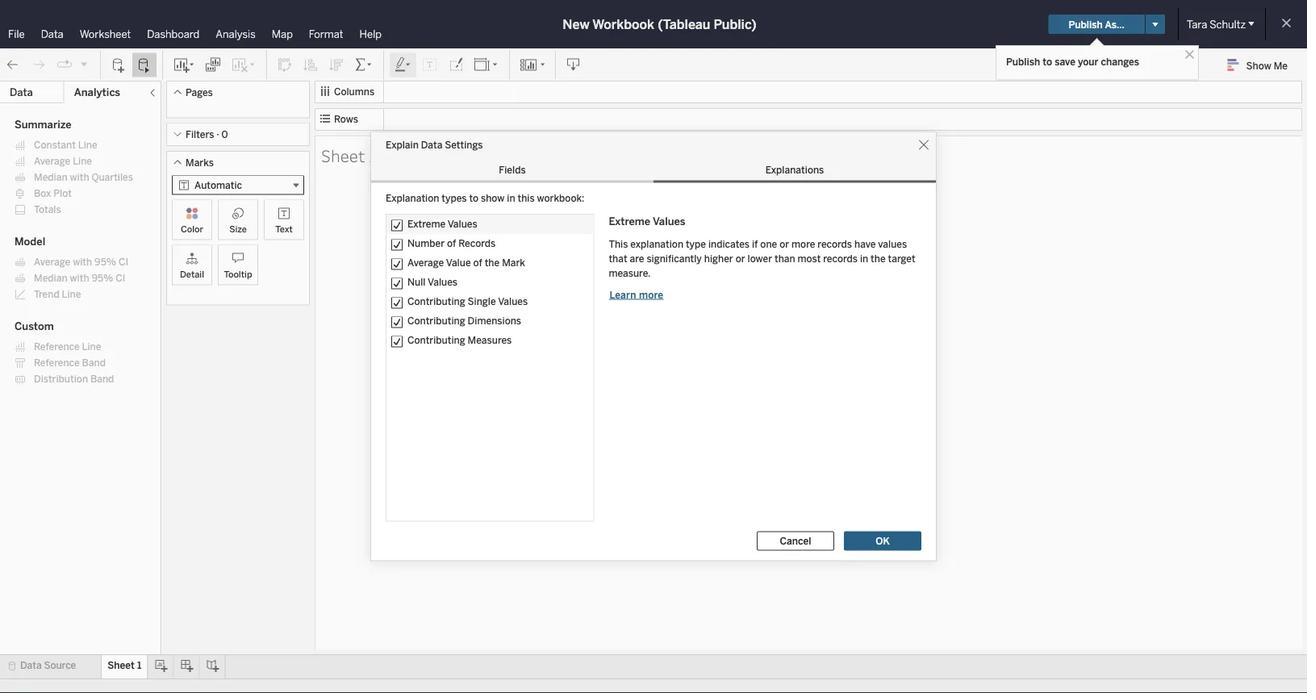 Task type: vqa. For each thing, say whether or not it's contained in the screenshot.
PUBLISH inside the BUTTON
yes



Task type: locate. For each thing, give the bounding box(es) containing it.
0 vertical spatial ci
[[119, 256, 128, 268]]

reference for reference line
[[34, 341, 80, 353]]

1 horizontal spatial more
[[792, 238, 816, 250]]

size
[[229, 224, 247, 235]]

data down undo icon
[[10, 86, 33, 99]]

contributing single values
[[408, 296, 528, 308]]

this
[[518, 193, 535, 204]]

your
[[1078, 56, 1099, 67]]

1 vertical spatial ci
[[116, 272, 126, 284]]

filters
[[186, 129, 214, 140]]

2 median from the top
[[34, 272, 67, 284]]

1 horizontal spatial sheet 1
[[321, 144, 379, 166]]

new data source image
[[111, 57, 127, 73]]

average down model
[[34, 256, 70, 268]]

contributing up contributing measures
[[408, 315, 466, 327]]

extreme up number
[[408, 218, 446, 230]]

publish for publish to save your changes
[[1007, 56, 1041, 67]]

0 vertical spatial 95%
[[95, 256, 116, 268]]

show me button
[[1221, 52, 1303, 77]]

0 horizontal spatial more
[[639, 289, 664, 301]]

0 vertical spatial sheet 1
[[321, 144, 379, 166]]

1 vertical spatial in
[[860, 253, 869, 264]]

null
[[408, 276, 426, 288]]

show labels image
[[422, 57, 438, 73]]

median for median with quartiles
[[34, 172, 67, 183]]

explanation types to show in this workbook:
[[386, 193, 585, 204]]

1 vertical spatial sheet 1
[[108, 660, 142, 672]]

line down median with 95% ci
[[62, 289, 81, 300]]

1 left explain
[[369, 144, 379, 166]]

average for average line
[[34, 155, 70, 167]]

1 horizontal spatial of
[[473, 257, 483, 269]]

1 horizontal spatial or
[[780, 238, 790, 250]]

data inside 'dialog'
[[421, 139, 443, 151]]

have
[[855, 238, 876, 250]]

0 vertical spatial more
[[792, 238, 816, 250]]

resume auto updates image
[[136, 57, 153, 73]]

line up reference band
[[82, 341, 101, 353]]

ci up median with 95% ci
[[119, 256, 128, 268]]

0 horizontal spatial of
[[447, 238, 456, 249]]

1 median from the top
[[34, 172, 67, 183]]

1 vertical spatial median
[[34, 272, 67, 284]]

or
[[780, 238, 790, 250], [736, 253, 746, 264]]

public)
[[714, 17, 757, 32]]

to left save
[[1043, 56, 1053, 67]]

trend
[[34, 289, 59, 300]]

0 vertical spatial 1
[[369, 144, 379, 166]]

in down have
[[860, 253, 869, 264]]

values
[[879, 238, 907, 250]]

1 vertical spatial to
[[469, 193, 479, 204]]

0 horizontal spatial 1
[[137, 660, 142, 672]]

line for reference line
[[82, 341, 101, 353]]

contributing for contributing single values
[[408, 296, 466, 308]]

redo image
[[31, 57, 47, 73]]

0 horizontal spatial to
[[469, 193, 479, 204]]

median with 95% ci
[[34, 272, 126, 284]]

to left show
[[469, 193, 479, 204]]

trend line
[[34, 289, 81, 300]]

workbook:
[[537, 193, 585, 204]]

to
[[1043, 56, 1053, 67], [469, 193, 479, 204]]

sheet down rows
[[321, 144, 365, 166]]

clear sheet image
[[231, 57, 257, 73]]

or down indicates at the right top
[[736, 253, 746, 264]]

with up median with 95% ci
[[73, 256, 92, 268]]

median with quartiles
[[34, 172, 133, 183]]

publish
[[1069, 18, 1103, 30], [1007, 56, 1041, 67]]

1 vertical spatial with
[[73, 256, 92, 268]]

more right learn
[[639, 289, 664, 301]]

ci for median with 95% ci
[[116, 272, 126, 284]]

more up most on the right top of the page
[[792, 238, 816, 250]]

sheet 1 down rows
[[321, 144, 379, 166]]

indicates
[[709, 238, 750, 250]]

records up most on the right top of the page
[[818, 238, 853, 250]]

line up the median with quartiles
[[73, 155, 92, 167]]

text
[[276, 224, 293, 235]]

1 horizontal spatial publish
[[1069, 18, 1103, 30]]

the inside this explanation type indicates if one or more records have values that are significantly higher or lower than most records in the target measure.
[[871, 253, 886, 264]]

extreme values up number of records
[[408, 218, 478, 230]]

new worksheet image
[[173, 57, 195, 73]]

1
[[369, 144, 379, 166], [137, 660, 142, 672]]

constant line
[[34, 139, 97, 151]]

publish as... button
[[1049, 15, 1145, 34]]

average down number
[[408, 257, 444, 269]]

line up average line
[[78, 139, 97, 151]]

0
[[222, 129, 228, 140]]

sheet
[[321, 144, 365, 166], [108, 660, 135, 672]]

contributing down contributing dimensions
[[408, 335, 466, 346]]

records
[[818, 238, 853, 250], [824, 253, 858, 264]]

box plot
[[34, 188, 72, 199]]

reference up reference band
[[34, 341, 80, 353]]

of right value
[[473, 257, 483, 269]]

·
[[217, 129, 219, 140]]

values
[[653, 215, 686, 228], [448, 218, 478, 230], [428, 276, 458, 288], [498, 296, 528, 308]]

median up the box plot
[[34, 172, 67, 183]]

1 horizontal spatial in
[[860, 253, 869, 264]]

explain data settings dialog
[[371, 133, 936, 561]]

lower
[[748, 253, 773, 264]]

publish inside button
[[1069, 18, 1103, 30]]

value
[[446, 257, 471, 269]]

sort ascending image
[[303, 57, 319, 73]]

1 reference from the top
[[34, 341, 80, 353]]

reference
[[34, 341, 80, 353], [34, 357, 80, 369]]

median for median with 95% ci
[[34, 272, 67, 284]]

values up explanation
[[653, 215, 686, 228]]

analytics
[[74, 86, 120, 99]]

1 vertical spatial more
[[639, 289, 664, 301]]

with for median with quartiles
[[70, 172, 89, 183]]

1 vertical spatial publish
[[1007, 56, 1041, 67]]

show
[[1247, 60, 1272, 71]]

0 vertical spatial or
[[780, 238, 790, 250]]

or up than
[[780, 238, 790, 250]]

0 horizontal spatial or
[[736, 253, 746, 264]]

extreme
[[609, 215, 651, 228], [408, 218, 446, 230]]

band down reference band
[[90, 373, 114, 385]]

publish for publish as...
[[1069, 18, 1103, 30]]

collapse image
[[148, 88, 157, 98]]

this
[[609, 238, 628, 250]]

show me
[[1247, 60, 1288, 71]]

extreme values
[[609, 215, 686, 228], [408, 218, 478, 230]]

1 contributing from the top
[[408, 296, 466, 308]]

1 vertical spatial 1
[[137, 660, 142, 672]]

0 vertical spatial contributing
[[408, 296, 466, 308]]

tara
[[1187, 18, 1208, 31]]

reference up distribution
[[34, 357, 80, 369]]

median up trend
[[34, 272, 67, 284]]

3 contributing from the top
[[408, 335, 466, 346]]

1 vertical spatial reference
[[34, 357, 80, 369]]

contributing for contributing dimensions
[[408, 315, 466, 327]]

box
[[34, 188, 51, 199]]

sheet 1 right "source"
[[108, 660, 142, 672]]

more
[[792, 238, 816, 250], [639, 289, 664, 301]]

replay animation image
[[57, 57, 73, 73]]

0 horizontal spatial sheet 1
[[108, 660, 142, 672]]

ci down average with 95% ci at top
[[116, 272, 126, 284]]

1 vertical spatial 95%
[[92, 272, 113, 284]]

1 horizontal spatial the
[[871, 253, 886, 264]]

data
[[41, 27, 64, 40], [10, 86, 33, 99], [421, 139, 443, 151], [20, 660, 42, 672]]

in left this
[[507, 193, 515, 204]]

data right explain
[[421, 139, 443, 151]]

1 vertical spatial contributing
[[408, 315, 466, 327]]

0 vertical spatial reference
[[34, 341, 80, 353]]

explain
[[386, 139, 419, 151]]

sort descending image
[[329, 57, 345, 73]]

sheet right "source"
[[108, 660, 135, 672]]

line for trend line
[[62, 289, 81, 300]]

if
[[752, 238, 758, 250]]

1 horizontal spatial to
[[1043, 56, 1053, 67]]

contributing down null values
[[408, 296, 466, 308]]

the left mark
[[485, 257, 500, 269]]

0 vertical spatial sheet
[[321, 144, 365, 166]]

0 vertical spatial with
[[70, 172, 89, 183]]

explanation
[[386, 193, 440, 204]]

1 vertical spatial sheet
[[108, 660, 135, 672]]

publish left as...
[[1069, 18, 1103, 30]]

of
[[447, 238, 456, 249], [473, 257, 483, 269]]

2 reference from the top
[[34, 357, 80, 369]]

2 vertical spatial with
[[70, 272, 89, 284]]

0 horizontal spatial extreme values
[[408, 218, 478, 230]]

95% up median with 95% ci
[[95, 256, 116, 268]]

of up value
[[447, 238, 456, 249]]

0 vertical spatial publish
[[1069, 18, 1103, 30]]

1 vertical spatial band
[[90, 373, 114, 385]]

with for average with 95% ci
[[73, 256, 92, 268]]

0 vertical spatial band
[[82, 357, 106, 369]]

95% for average with 95% ci
[[95, 256, 116, 268]]

average down constant
[[34, 155, 70, 167]]

schultz
[[1210, 18, 1246, 31]]

average inside explain data settings 'dialog'
[[408, 257, 444, 269]]

average value of the mark
[[408, 257, 526, 269]]

average
[[34, 155, 70, 167], [34, 256, 70, 268], [408, 257, 444, 269]]

values up dimensions
[[498, 296, 528, 308]]

ci
[[119, 256, 128, 268], [116, 272, 126, 284]]

2 vertical spatial contributing
[[408, 335, 466, 346]]

records down have
[[824, 253, 858, 264]]

the down have
[[871, 253, 886, 264]]

95%
[[95, 256, 116, 268], [92, 272, 113, 284]]

1 vertical spatial of
[[473, 257, 483, 269]]

0 horizontal spatial the
[[485, 257, 500, 269]]

plot
[[53, 188, 72, 199]]

contributing
[[408, 296, 466, 308], [408, 315, 466, 327], [408, 335, 466, 346]]

band
[[82, 357, 106, 369], [90, 373, 114, 385]]

duplicate image
[[205, 57, 221, 73]]

summarize
[[15, 118, 71, 131]]

0 horizontal spatial sheet
[[108, 660, 135, 672]]

extreme up this
[[609, 215, 651, 228]]

reference line
[[34, 341, 101, 353]]

95% down average with 95% ci at top
[[92, 272, 113, 284]]

0 horizontal spatial publish
[[1007, 56, 1041, 67]]

publish left save
[[1007, 56, 1041, 67]]

with down average line
[[70, 172, 89, 183]]

marks
[[186, 157, 214, 168]]

2 contributing from the top
[[408, 315, 466, 327]]

0 vertical spatial median
[[34, 172, 67, 183]]

close image
[[1183, 47, 1198, 62]]

in
[[507, 193, 515, 204], [860, 253, 869, 264]]

line
[[78, 139, 97, 151], [73, 155, 92, 167], [62, 289, 81, 300], [82, 341, 101, 353]]

1 right "source"
[[137, 660, 142, 672]]

model
[[15, 235, 45, 248]]

band up distribution band
[[82, 357, 106, 369]]

contributing for contributing measures
[[408, 335, 466, 346]]

sheet 1
[[321, 144, 379, 166], [108, 660, 142, 672]]

highlight image
[[394, 57, 413, 73]]

extreme values up explanation
[[609, 215, 686, 228]]

with down average with 95% ci at top
[[70, 272, 89, 284]]

reference band
[[34, 357, 106, 369]]

0 vertical spatial in
[[507, 193, 515, 204]]



Task type: describe. For each thing, give the bounding box(es) containing it.
ok button
[[844, 532, 922, 551]]

line for constant line
[[78, 139, 97, 151]]

than
[[775, 253, 796, 264]]

publish to save your changes
[[1007, 56, 1140, 67]]

data left "source"
[[20, 660, 42, 672]]

values up number of records
[[448, 218, 478, 230]]

0 horizontal spatial extreme
[[408, 218, 446, 230]]

tara schultz
[[1187, 18, 1246, 31]]

target
[[888, 253, 916, 264]]

publish as...
[[1069, 18, 1125, 30]]

source
[[44, 660, 76, 672]]

single
[[468, 296, 496, 308]]

ci for average with 95% ci
[[119, 256, 128, 268]]

average for average value of the mark
[[408, 257, 444, 269]]

show/hide cards image
[[520, 57, 546, 73]]

more inside 'link'
[[639, 289, 664, 301]]

show
[[481, 193, 505, 204]]

new
[[563, 17, 590, 32]]

in inside this explanation type indicates if one or more records have values that are significantly higher or lower than most records in the target measure.
[[860, 253, 869, 264]]

band for distribution band
[[90, 373, 114, 385]]

distribution band
[[34, 373, 114, 385]]

learn more
[[610, 289, 664, 301]]

cancel button
[[757, 532, 835, 551]]

settings
[[445, 139, 483, 151]]

learn
[[610, 289, 637, 301]]

worksheet
[[80, 27, 131, 40]]

this explanation type indicates if one or more records have values that are significantly higher or lower than most records in the target measure.
[[609, 238, 916, 279]]

most
[[798, 253, 821, 264]]

learn more link
[[609, 288, 665, 302]]

columns
[[334, 86, 375, 98]]

save
[[1055, 56, 1076, 67]]

custom
[[15, 320, 54, 333]]

that
[[609, 253, 628, 264]]

mark
[[502, 257, 526, 269]]

type
[[686, 238, 706, 250]]

download image
[[566, 57, 582, 73]]

cancel
[[780, 535, 812, 547]]

constant
[[34, 139, 76, 151]]

with for median with 95% ci
[[70, 272, 89, 284]]

me
[[1274, 60, 1288, 71]]

fields
[[499, 164, 526, 176]]

number of records
[[408, 238, 496, 249]]

more inside this explanation type indicates if one or more records have values that are significantly higher or lower than most records in the target measure.
[[792, 238, 816, 250]]

format workbook image
[[448, 57, 464, 73]]

fit image
[[474, 57, 500, 73]]

explanations
[[766, 164, 825, 176]]

types
[[442, 193, 467, 204]]

1 vertical spatial records
[[824, 253, 858, 264]]

color
[[181, 224, 203, 235]]

0 vertical spatial of
[[447, 238, 456, 249]]

one
[[761, 238, 778, 250]]

workbook
[[593, 17, 655, 32]]

analysis
[[216, 27, 256, 40]]

95% for median with 95% ci
[[92, 272, 113, 284]]

format
[[309, 27, 344, 40]]

tooltip
[[224, 269, 252, 280]]

records
[[459, 238, 496, 249]]

0 vertical spatial records
[[818, 238, 853, 250]]

line for average line
[[73, 155, 92, 167]]

distribution
[[34, 373, 88, 385]]

null values
[[408, 276, 458, 288]]

0 horizontal spatial in
[[507, 193, 515, 204]]

higher
[[705, 253, 734, 264]]

filters · 0
[[186, 129, 228, 140]]

0 vertical spatial to
[[1043, 56, 1053, 67]]

1 horizontal spatial sheet
[[321, 144, 365, 166]]

band for reference band
[[82, 357, 106, 369]]

measures
[[468, 335, 512, 346]]

changes
[[1102, 56, 1140, 67]]

1 horizontal spatial 1
[[369, 144, 379, 166]]

number
[[408, 238, 445, 249]]

totals image
[[354, 57, 374, 73]]

average line
[[34, 155, 92, 167]]

reference for reference band
[[34, 357, 80, 369]]

1 vertical spatial or
[[736, 253, 746, 264]]

data source
[[20, 660, 76, 672]]

are
[[630, 253, 645, 264]]

rows
[[334, 113, 358, 125]]

significantly
[[647, 253, 702, 264]]

author control dialog tabs tab list
[[371, 157, 936, 183]]

pages
[[186, 86, 213, 98]]

help
[[360, 27, 382, 40]]

to inside explain data settings 'dialog'
[[469, 193, 479, 204]]

as...
[[1106, 18, 1125, 30]]

average for average with 95% ci
[[34, 256, 70, 268]]

quartiles
[[92, 172, 133, 183]]

measure.
[[609, 267, 651, 279]]

undo image
[[5, 57, 21, 73]]

values down value
[[428, 276, 458, 288]]

ok
[[876, 535, 890, 547]]

average with 95% ci
[[34, 256, 128, 268]]

data up replay animation image
[[41, 27, 64, 40]]

(tableau
[[658, 17, 711, 32]]

explanation
[[631, 238, 684, 250]]

totals
[[34, 204, 61, 216]]

detail
[[180, 269, 204, 280]]

swap rows and columns image
[[277, 57, 293, 73]]

new workbook (tableau public)
[[563, 17, 757, 32]]

contributing dimensions
[[408, 315, 522, 327]]

explain data settings
[[386, 139, 483, 151]]

replay animation image
[[79, 59, 89, 69]]

contributing measures
[[408, 335, 512, 346]]

1 horizontal spatial extreme
[[609, 215, 651, 228]]

1 horizontal spatial extreme values
[[609, 215, 686, 228]]



